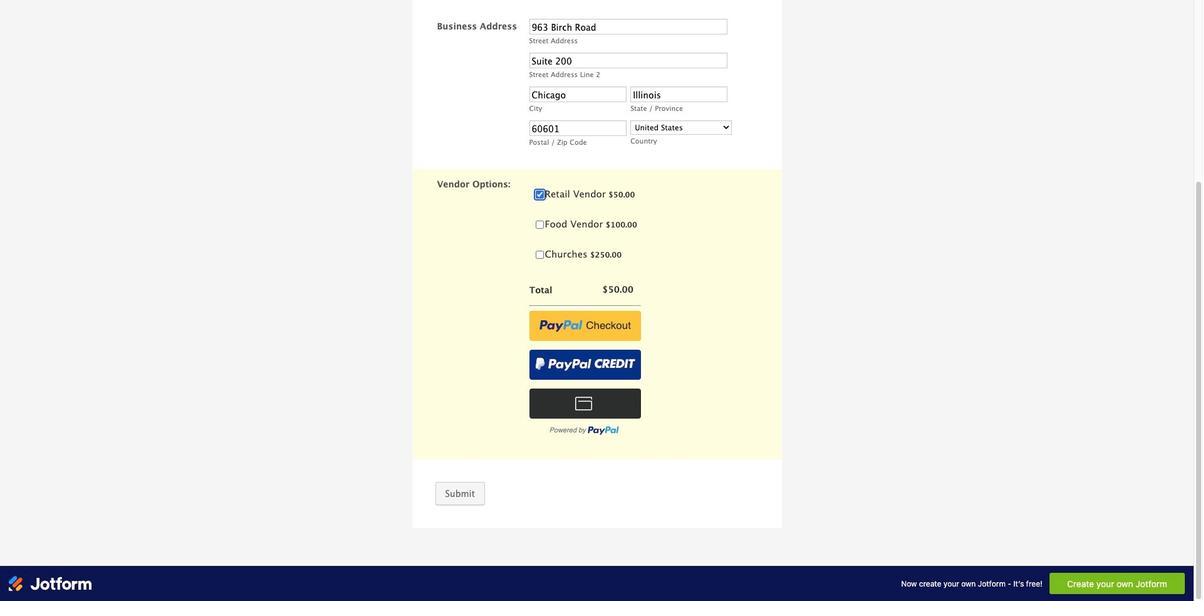 Task type: vqa. For each thing, say whether or not it's contained in the screenshot.
type here... Text Box
no



Task type: locate. For each thing, give the bounding box(es) containing it.
  text field
[[529, 87, 627, 102], [529, 121, 627, 136]]

Select Product: Churches checkbox
[[536, 251, 544, 259]]

Select Product: Food Vendor checkbox
[[536, 221, 544, 229]]

  text field
[[529, 19, 728, 35], [529, 53, 728, 69], [631, 87, 728, 102]]

1 vertical spatial   text field
[[529, 53, 728, 69]]

0 vertical spatial   text field
[[529, 87, 627, 102]]

Select Product: Retail Vendor checkbox
[[536, 191, 544, 199]]

1 vertical spatial   text field
[[529, 121, 627, 136]]

0 vertical spatial   text field
[[529, 19, 728, 35]]



Task type: describe. For each thing, give the bounding box(es) containing it.
2 vertical spatial   text field
[[631, 87, 728, 102]]

2   text field from the top
[[529, 121, 627, 136]]

1   text field from the top
[[529, 87, 627, 102]]



